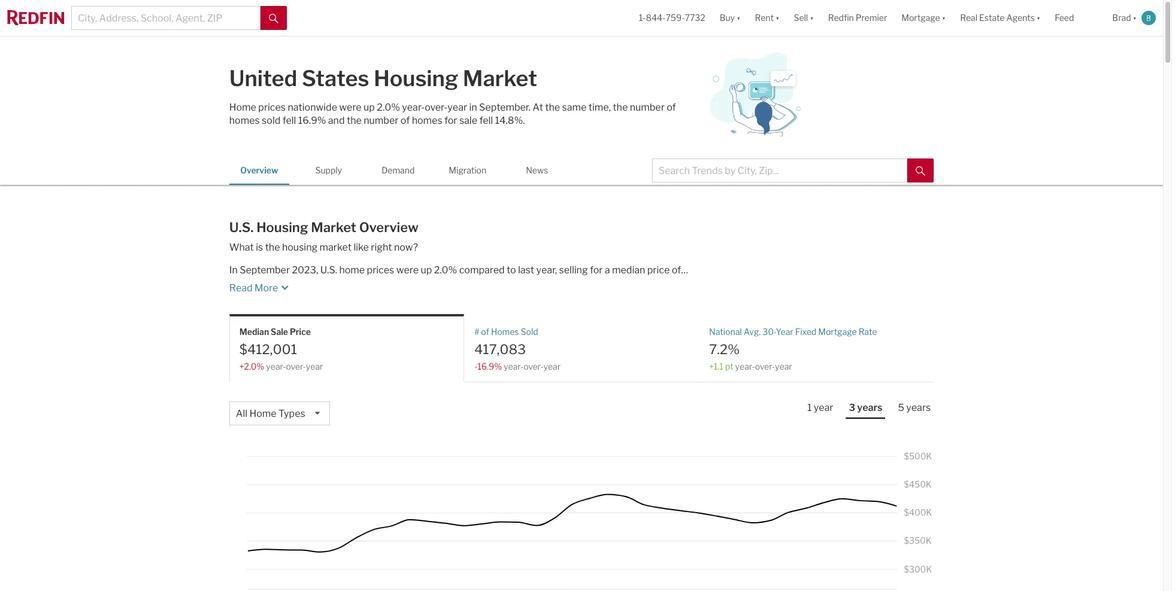 Task type: vqa. For each thing, say whether or not it's contained in the screenshot.
sale
yes



Task type: locate. For each thing, give the bounding box(es) containing it.
16.9% down "417,083"
[[478, 362, 502, 372]]

1 vertical spatial home
[[249, 409, 277, 420]]

0 horizontal spatial homes
[[229, 115, 260, 126]]

home
[[229, 102, 256, 113], [249, 409, 277, 420]]

all home types
[[236, 409, 305, 420]]

0 horizontal spatial prices
[[258, 102, 286, 113]]

1 horizontal spatial 2.0%
[[434, 265, 457, 276]]

were down now?
[[396, 265, 419, 276]]

mortgage left the real
[[902, 13, 940, 23]]

…
[[681, 265, 688, 276]]

1 vertical spatial were
[[396, 265, 419, 276]]

0 vertical spatial prices
[[258, 102, 286, 113]]

homes left sold
[[229, 115, 260, 126]]

1 vertical spatial u.s.
[[320, 265, 337, 276]]

mortgage left rate
[[818, 327, 857, 337]]

number right time,
[[630, 102, 665, 113]]

1 vertical spatial 2.0%
[[434, 265, 457, 276]]

were
[[339, 102, 362, 113], [396, 265, 419, 276]]

supply
[[315, 165, 342, 176]]

more
[[255, 283, 278, 294]]

for left a at the top of the page
[[590, 265, 603, 276]]

0 horizontal spatial for
[[444, 115, 457, 126]]

▾ for brad ▾
[[1133, 13, 1137, 23]]

homes
[[491, 327, 519, 337]]

year inside "median sale price $412,001 +2.0% year-over-year"
[[306, 362, 323, 372]]

▾ for sell ▾
[[810, 13, 814, 23]]

rent ▾ button
[[755, 0, 780, 36]]

1 horizontal spatial up
[[421, 265, 432, 276]]

16.9% inside # of homes sold 417,083 -16.9% year-over-year
[[478, 362, 502, 372]]

u.s. up what
[[229, 220, 254, 235]]

year
[[776, 327, 794, 337]]

u.s. down what is the housing market like right now?
[[320, 265, 337, 276]]

sale
[[459, 115, 477, 126]]

▾ right agents at top right
[[1037, 13, 1041, 23]]

1 horizontal spatial u.s.
[[320, 265, 337, 276]]

over-
[[425, 102, 448, 113], [286, 362, 306, 372], [524, 362, 544, 372], [755, 362, 775, 372]]

in
[[229, 265, 238, 276]]

years for 3 years
[[857, 403, 883, 414]]

september.
[[479, 102, 531, 113]]

right
[[371, 242, 392, 254]]

mortgage
[[902, 13, 940, 23], [818, 327, 857, 337]]

1 horizontal spatial fell
[[479, 115, 493, 126]]

0 horizontal spatial 16.9%
[[298, 115, 326, 126]]

-
[[474, 362, 478, 372]]

0 horizontal spatial market
[[311, 220, 356, 235]]

for left sale
[[444, 115, 457, 126]]

over- down 30-
[[755, 362, 775, 372]]

over- down sold
[[524, 362, 544, 372]]

prices up sold
[[258, 102, 286, 113]]

number down 'united states housing market'
[[364, 115, 399, 126]]

prices down right
[[367, 265, 394, 276]]

year- down 'united states housing market'
[[402, 102, 425, 113]]

1 vertical spatial housing
[[256, 220, 308, 235]]

844-
[[646, 13, 666, 23]]

1 vertical spatial up
[[421, 265, 432, 276]]

years inside button
[[907, 403, 931, 414]]

were up and
[[339, 102, 362, 113]]

2.0% up "read more" link
[[434, 265, 457, 276]]

home inside the home prices nationwide were up 2.0% year-over-year in september. at the same time, the number of homes sold fell 16.9% and the number of homes for sale fell 14.8%.
[[229, 102, 256, 113]]

0 horizontal spatial years
[[857, 403, 883, 414]]

the right at
[[545, 102, 560, 113]]

years right the 3
[[857, 403, 883, 414]]

▾ left the real
[[942, 13, 946, 23]]

price
[[290, 327, 311, 337]]

homes
[[229, 115, 260, 126], [412, 115, 442, 126]]

0 vertical spatial for
[[444, 115, 457, 126]]

1 vertical spatial prices
[[367, 265, 394, 276]]

real estate agents ▾ button
[[953, 0, 1048, 36]]

▾ for buy ▾
[[737, 13, 741, 23]]

up up "read more" link
[[421, 265, 432, 276]]

4 ▾ from the left
[[942, 13, 946, 23]]

year,
[[536, 265, 557, 276]]

1 years from the left
[[857, 403, 883, 414]]

▾
[[737, 13, 741, 23], [776, 13, 780, 23], [810, 13, 814, 23], [942, 13, 946, 23], [1037, 13, 1041, 23], [1133, 13, 1137, 23]]

0 horizontal spatial u.s.
[[229, 220, 254, 235]]

market up september.
[[463, 65, 537, 92]]

1 horizontal spatial for
[[590, 265, 603, 276]]

nationwide
[[288, 102, 337, 113]]

home down united
[[229, 102, 256, 113]]

# of homes sold 417,083 -16.9% year-over-year
[[474, 327, 561, 372]]

for
[[444, 115, 457, 126], [590, 265, 603, 276]]

buy ▾
[[720, 13, 741, 23]]

1 vertical spatial for
[[590, 265, 603, 276]]

a
[[605, 265, 610, 276]]

sale
[[271, 327, 288, 337]]

1 horizontal spatial homes
[[412, 115, 442, 126]]

▾ right the sell
[[810, 13, 814, 23]]

up down 'united states housing market'
[[364, 102, 375, 113]]

the right is
[[265, 242, 280, 254]]

year- down $412,001
[[266, 362, 286, 372]]

year inside the home prices nationwide were up 2.0% year-over-year in september. at the same time, the number of homes sold fell 16.9% and the number of homes for sale fell 14.8%.
[[448, 102, 467, 113]]

#
[[474, 327, 479, 337]]

of
[[667, 102, 676, 113], [401, 115, 410, 126], [672, 265, 681, 276], [481, 327, 489, 337]]

1 horizontal spatial were
[[396, 265, 419, 276]]

u.s.
[[229, 220, 254, 235], [320, 265, 337, 276]]

1 horizontal spatial prices
[[367, 265, 394, 276]]

6 ▾ from the left
[[1133, 13, 1137, 23]]

16.9%
[[298, 115, 326, 126], [478, 362, 502, 372]]

submit search image
[[916, 166, 926, 176]]

buy ▾ button
[[720, 0, 741, 36]]

0 vertical spatial u.s.
[[229, 220, 254, 235]]

▾ right rent
[[776, 13, 780, 23]]

like
[[354, 242, 369, 254]]

0 vertical spatial home
[[229, 102, 256, 113]]

over- inside "median sale price $412,001 +2.0% year-over-year"
[[286, 362, 306, 372]]

overview up right
[[359, 220, 419, 235]]

last
[[518, 265, 534, 276]]

0 vertical spatial mortgage
[[902, 13, 940, 23]]

real
[[960, 13, 978, 23]]

▾ right buy
[[737, 13, 741, 23]]

0 horizontal spatial mortgage
[[818, 327, 857, 337]]

up
[[364, 102, 375, 113], [421, 265, 432, 276]]

1 homes from the left
[[229, 115, 260, 126]]

overview
[[240, 165, 278, 176], [359, 220, 419, 235]]

user photo image
[[1142, 11, 1156, 25]]

over- left in
[[425, 102, 448, 113]]

number
[[630, 102, 665, 113], [364, 115, 399, 126]]

fell right sale
[[479, 115, 493, 126]]

1 vertical spatial 16.9%
[[478, 362, 502, 372]]

the right and
[[347, 115, 362, 126]]

0 vertical spatial housing
[[374, 65, 458, 92]]

up inside the home prices nationwide were up 2.0% year-over-year in september. at the same time, the number of homes sold fell 16.9% and the number of homes for sale fell 14.8%.
[[364, 102, 375, 113]]

2 ▾ from the left
[[776, 13, 780, 23]]

migration link
[[438, 156, 498, 184]]

years inside button
[[857, 403, 883, 414]]

read
[[229, 283, 253, 294]]

brad
[[1113, 13, 1131, 23]]

2 years from the left
[[907, 403, 931, 414]]

housing up the home prices nationwide were up 2.0% year-over-year in september. at the same time, the number of homes sold fell 16.9% and the number of homes for sale fell 14.8%.
[[374, 65, 458, 92]]

year- right pt
[[735, 362, 755, 372]]

0 horizontal spatial fell
[[283, 115, 296, 126]]

avg.
[[744, 327, 761, 337]]

redfin premier button
[[821, 0, 895, 36]]

year
[[448, 102, 467, 113], [306, 362, 323, 372], [544, 362, 561, 372], [775, 362, 792, 372], [814, 403, 834, 414]]

years
[[857, 403, 883, 414], [907, 403, 931, 414]]

0 vertical spatial overview
[[240, 165, 278, 176]]

market up market
[[311, 220, 356, 235]]

year- inside "median sale price $412,001 +2.0% year-over-year"
[[266, 362, 286, 372]]

fell right sold
[[283, 115, 296, 126]]

0 horizontal spatial up
[[364, 102, 375, 113]]

1 vertical spatial mortgage
[[818, 327, 857, 337]]

0 horizontal spatial 2.0%
[[377, 102, 400, 113]]

1 horizontal spatial mortgage
[[902, 13, 940, 23]]

years right the 5
[[907, 403, 931, 414]]

housing up housing
[[256, 220, 308, 235]]

national avg. 30-year fixed mortgage rate 7.2% +1.1 pt year-over-year
[[709, 327, 877, 372]]

homes left sale
[[412, 115, 442, 126]]

united
[[229, 65, 297, 92]]

1 horizontal spatial number
[[630, 102, 665, 113]]

5 years button
[[895, 402, 934, 418]]

0 vertical spatial were
[[339, 102, 362, 113]]

price
[[647, 265, 670, 276]]

0 vertical spatial 2.0%
[[377, 102, 400, 113]]

overview down sold
[[240, 165, 278, 176]]

over- inside national avg. 30-year fixed mortgage rate 7.2% +1.1 pt year-over-year
[[755, 362, 775, 372]]

year- down "417,083"
[[504, 362, 524, 372]]

2.0%
[[377, 102, 400, 113], [434, 265, 457, 276]]

now?
[[394, 242, 418, 254]]

0 horizontal spatial were
[[339, 102, 362, 113]]

3
[[849, 403, 855, 414]]

0 vertical spatial up
[[364, 102, 375, 113]]

0 horizontal spatial number
[[364, 115, 399, 126]]

759-
[[666, 13, 685, 23]]

16.9% down nationwide
[[298, 115, 326, 126]]

▾ right the brad
[[1133, 13, 1137, 23]]

home right all
[[249, 409, 277, 420]]

real estate agents ▾ link
[[960, 0, 1041, 36]]

year- inside national avg. 30-year fixed mortgage rate 7.2% +1.1 pt year-over-year
[[735, 362, 755, 372]]

3 ▾ from the left
[[810, 13, 814, 23]]

0 vertical spatial 16.9%
[[298, 115, 326, 126]]

City, Address, School, Agent, ZIP search field
[[71, 6, 261, 30]]

market
[[463, 65, 537, 92], [311, 220, 356, 235]]

5 ▾ from the left
[[1037, 13, 1041, 23]]

1 horizontal spatial 16.9%
[[478, 362, 502, 372]]

0 vertical spatial market
[[463, 65, 537, 92]]

1 horizontal spatial years
[[907, 403, 931, 414]]

0 horizontal spatial overview
[[240, 165, 278, 176]]

1 horizontal spatial overview
[[359, 220, 419, 235]]

compared
[[459, 265, 505, 276]]

2.0% down 'united states housing market'
[[377, 102, 400, 113]]

1 vertical spatial number
[[364, 115, 399, 126]]

1 ▾ from the left
[[737, 13, 741, 23]]

over- down $412,001
[[286, 362, 306, 372]]

2 fell from the left
[[479, 115, 493, 126]]

united states housing market
[[229, 65, 537, 92]]



Task type: describe. For each thing, give the bounding box(es) containing it.
in
[[469, 102, 477, 113]]

rent
[[755, 13, 774, 23]]

feed button
[[1048, 0, 1105, 36]]

7732
[[685, 13, 705, 23]]

5 years
[[898, 403, 931, 414]]

14.8%.
[[495, 115, 525, 126]]

u.s. housing market overview
[[229, 220, 419, 235]]

▾ inside dropdown button
[[1037, 13, 1041, 23]]

1 year button
[[804, 402, 837, 418]]

overview inside "link"
[[240, 165, 278, 176]]

september
[[240, 265, 290, 276]]

the right time,
[[613, 102, 628, 113]]

for inside the home prices nationwide were up 2.0% year-over-year in september. at the same time, the number of homes sold fell 16.9% and the number of homes for sale fell 14.8%.
[[444, 115, 457, 126]]

market
[[320, 242, 352, 254]]

year inside national avg. 30-year fixed mortgage rate 7.2% +1.1 pt year-over-year
[[775, 362, 792, 372]]

demand link
[[368, 156, 428, 184]]

3 years button
[[846, 402, 886, 419]]

time,
[[589, 102, 611, 113]]

redfin
[[828, 13, 854, 23]]

all
[[236, 409, 247, 420]]

2023,
[[292, 265, 318, 276]]

sell
[[794, 13, 808, 23]]

buy ▾ button
[[713, 0, 748, 36]]

rate
[[859, 327, 877, 337]]

1-844-759-7732
[[639, 13, 705, 23]]

mortgage inside national avg. 30-year fixed mortgage rate 7.2% +1.1 pt year-over-year
[[818, 327, 857, 337]]

mortgage ▾
[[902, 13, 946, 23]]

1-844-759-7732 link
[[639, 13, 705, 23]]

1
[[807, 403, 812, 414]]

migration
[[449, 165, 487, 176]]

news
[[526, 165, 548, 176]]

0 vertical spatial number
[[630, 102, 665, 113]]

2 homes from the left
[[412, 115, 442, 126]]

417,083
[[474, 342, 526, 357]]

read more
[[229, 283, 278, 294]]

median
[[612, 265, 645, 276]]

home prices nationwide were up 2.0% year-over-year in september. at the same time, the number of homes sold fell 16.9% and the number of homes for sale fell 14.8%.
[[229, 102, 676, 126]]

median
[[239, 327, 269, 337]]

mortgage inside dropdown button
[[902, 13, 940, 23]]

real estate agents ▾
[[960, 13, 1041, 23]]

year inside # of homes sold 417,083 -16.9% year-over-year
[[544, 362, 561, 372]]

30-
[[763, 327, 776, 337]]

sell ▾ button
[[787, 0, 821, 36]]

1 horizontal spatial market
[[463, 65, 537, 92]]

▾ for mortgage ▾
[[942, 13, 946, 23]]

of inside # of homes sold 417,083 -16.9% year-over-year
[[481, 327, 489, 337]]

1 vertical spatial overview
[[359, 220, 419, 235]]

1 vertical spatial market
[[311, 220, 356, 235]]

to
[[507, 265, 516, 276]]

over- inside # of homes sold 417,083 -16.9% year-over-year
[[524, 362, 544, 372]]

sell ▾ button
[[794, 0, 814, 36]]

what is the housing market like right now?
[[229, 242, 418, 254]]

premier
[[856, 13, 887, 23]]

what
[[229, 242, 254, 254]]

supply link
[[299, 156, 359, 184]]

pt
[[725, 362, 734, 372]]

selling
[[559, 265, 588, 276]]

prices inside the home prices nationwide were up 2.0% year-over-year in september. at the same time, the number of homes sold fell 16.9% and the number of homes for sale fell 14.8%.
[[258, 102, 286, 113]]

home
[[339, 265, 365, 276]]

read more link
[[229, 278, 723, 295]]

▾ for rent ▾
[[776, 13, 780, 23]]

is
[[256, 242, 263, 254]]

in september 2023, u.s. home prices were up 2.0% compared to last year, selling for a median price of …
[[229, 265, 688, 276]]

$412,001
[[239, 342, 297, 357]]

Search Trends by City, Zip... search field
[[652, 159, 908, 183]]

national
[[709, 327, 742, 337]]

at
[[533, 102, 543, 113]]

sold
[[521, 327, 538, 337]]

year inside button
[[814, 403, 834, 414]]

0 horizontal spatial housing
[[256, 220, 308, 235]]

feed
[[1055, 13, 1074, 23]]

brad ▾
[[1113, 13, 1137, 23]]

agents
[[1007, 13, 1035, 23]]

mortgage ▾ button
[[902, 0, 946, 36]]

overview link
[[229, 156, 289, 184]]

same
[[562, 102, 587, 113]]

1 fell from the left
[[283, 115, 296, 126]]

sell ▾
[[794, 13, 814, 23]]

over- inside the home prices nationwide were up 2.0% year-over-year in september. at the same time, the number of homes sold fell 16.9% and the number of homes for sale fell 14.8%.
[[425, 102, 448, 113]]

5
[[898, 403, 905, 414]]

types
[[279, 409, 305, 420]]

buy
[[720, 13, 735, 23]]

1-
[[639, 13, 646, 23]]

16.9% inside the home prices nationwide were up 2.0% year-over-year in september. at the same time, the number of homes sold fell 16.9% and the number of homes for sale fell 14.8%.
[[298, 115, 326, 126]]

were inside the home prices nationwide were up 2.0% year-over-year in september. at the same time, the number of homes sold fell 16.9% and the number of homes for sale fell 14.8%.
[[339, 102, 362, 113]]

2.0% inside the home prices nationwide were up 2.0% year-over-year in september. at the same time, the number of homes sold fell 16.9% and the number of homes for sale fell 14.8%.
[[377, 102, 400, 113]]

states
[[302, 65, 369, 92]]

fixed
[[795, 327, 817, 337]]

+2.0%
[[239, 362, 264, 372]]

mortgage ▾ button
[[895, 0, 953, 36]]

housing
[[282, 242, 318, 254]]

+1.1
[[709, 362, 724, 372]]

1 horizontal spatial housing
[[374, 65, 458, 92]]

years for 5 years
[[907, 403, 931, 414]]

and
[[328, 115, 345, 126]]

rent ▾
[[755, 13, 780, 23]]

redfin premier
[[828, 13, 887, 23]]

submit search image
[[269, 14, 279, 23]]

year- inside # of homes sold 417,083 -16.9% year-over-year
[[504, 362, 524, 372]]

year- inside the home prices nationwide were up 2.0% year-over-year in september. at the same time, the number of homes sold fell 16.9% and the number of homes for sale fell 14.8%.
[[402, 102, 425, 113]]

sold
[[262, 115, 281, 126]]

estate
[[979, 13, 1005, 23]]

demand
[[382, 165, 415, 176]]



